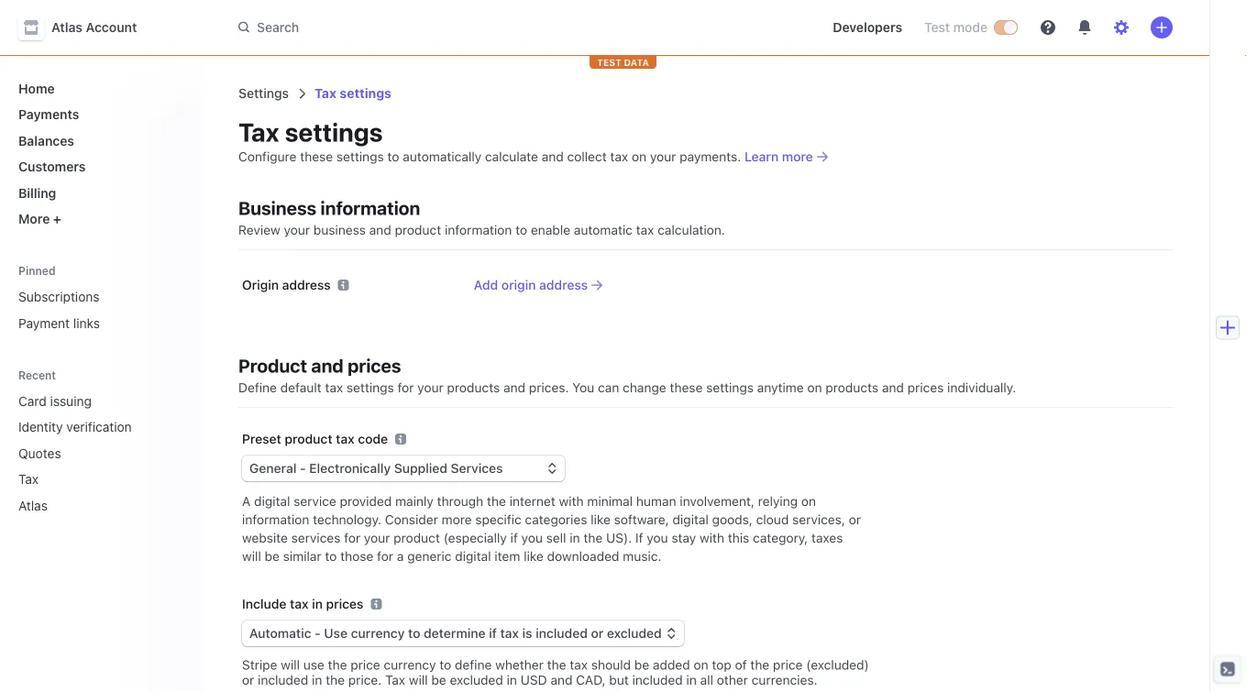 Task type: describe. For each thing, give the bounding box(es) containing it.
those
[[340, 549, 374, 564]]

taxes
[[812, 531, 843, 546]]

configure
[[238, 149, 297, 164]]

stripe will use the price currency to define whether the tax should be added on top of the price (excluded) or included in the price. tax will be excluded in usd and cad, but included in all other currencies.
[[242, 658, 869, 688]]

general - electronically supplied services button
[[242, 456, 565, 481]]

billing link
[[11, 178, 187, 208]]

more inside the a digital service provided mainly through the internet with minimal human involvement, relying on information technology. consider more specific categories like software, digital goods, cloud services, or website services for your product (especially if you sell in the us). if you stay with this category, taxes will be similar to those for a generic digital item like downloaded music.
[[442, 512, 472, 527]]

music.
[[623, 549, 662, 564]]

on inside the product and prices define default tax settings for your products and prices. you can change these settings anytime on products and prices individually.
[[807, 380, 822, 395]]

include tax in prices
[[242, 597, 364, 612]]

calculation.
[[658, 222, 725, 238]]

1 you from the left
[[521, 531, 543, 546]]

1 products from the left
[[447, 380, 500, 395]]

2 included from the left
[[632, 673, 683, 688]]

business
[[238, 197, 316, 219]]

0 vertical spatial more
[[782, 149, 813, 164]]

if
[[510, 531, 518, 546]]

mode
[[953, 20, 988, 35]]

learn more link
[[745, 148, 828, 166]]

customers
[[18, 159, 86, 174]]

links
[[73, 315, 100, 331]]

settings link
[[238, 86, 289, 101]]

include
[[242, 597, 287, 612]]

tax left code
[[336, 431, 355, 447]]

specific
[[475, 512, 522, 527]]

excluded
[[450, 673, 503, 688]]

verification
[[66, 420, 132, 435]]

payment links link
[[11, 308, 187, 338]]

calculate
[[485, 149, 538, 164]]

payments
[[18, 107, 79, 122]]

general - electronically supplied services
[[249, 461, 503, 476]]

category,
[[753, 531, 808, 546]]

price.
[[348, 673, 382, 688]]

relying
[[758, 494, 798, 509]]

test
[[597, 57, 622, 67]]

to inside the a digital service provided mainly through the internet with minimal human involvement, relying on information technology. consider more specific categories like software, digital goods, cloud services, or website services for your product (especially if you sell in the us). if you stay with this category, taxes will be similar to those for a generic digital item like downloaded music.
[[325, 549, 337, 564]]

configure these settings to automatically calculate and collect tax on your payments.
[[238, 149, 745, 164]]

1 address from the left
[[282, 277, 331, 293]]

1 horizontal spatial will
[[281, 658, 300, 673]]

information inside the a digital service provided mainly through the internet with minimal human involvement, relying on information technology. consider more specific categories like software, digital goods, cloud services, or website services for your product (especially if you sell in the us). if you stay with this category, taxes will be similar to those for a generic digital item like downloaded music.
[[242, 512, 309, 527]]

tax right "collect"
[[610, 149, 628, 164]]

preset
[[242, 431, 281, 447]]

product inside the a digital service provided mainly through the internet with minimal human involvement, relying on information technology. consider more specific categories like software, digital goods, cloud services, or website services for your product (especially if you sell in the us). if you stay with this category, taxes will be similar to those for a generic digital item like downloaded music.
[[394, 531, 440, 546]]

and left "collect"
[[542, 149, 564, 164]]

in down similar
[[312, 597, 323, 612]]

general
[[249, 461, 297, 476]]

atlas for atlas account
[[51, 20, 83, 35]]

all
[[700, 673, 713, 688]]

identity
[[18, 420, 63, 435]]

automatic
[[574, 222, 633, 238]]

0 vertical spatial prices
[[348, 355, 401, 376]]

to left automatically
[[387, 149, 399, 164]]

home link
[[11, 73, 187, 103]]

item
[[495, 549, 520, 564]]

these inside the product and prices define default tax settings for your products and prices. you can change these settings anytime on products and prices individually.
[[670, 380, 703, 395]]

payments link
[[11, 99, 187, 129]]

1 horizontal spatial be
[[431, 673, 446, 688]]

and left prices.
[[503, 380, 526, 395]]

1 horizontal spatial digital
[[455, 549, 491, 564]]

atlas link
[[11, 491, 161, 520]]

developers
[[833, 20, 902, 35]]

0 vertical spatial like
[[591, 512, 611, 527]]

core navigation links element
[[11, 73, 187, 234]]

2 vertical spatial prices
[[326, 597, 364, 612]]

can
[[598, 380, 619, 395]]

account
[[86, 20, 137, 35]]

Search text field
[[227, 11, 745, 44]]

service
[[294, 494, 336, 509]]

minimal
[[587, 494, 633, 509]]

a digital service provided mainly through the internet with minimal human involvement, relying on information technology. consider more specific categories like software, digital goods, cloud services, or website services for your product (especially if you sell in the us). if you stay with this category, taxes will be similar to those for a generic digital item like downloaded music.
[[242, 494, 861, 564]]

subscriptions link
[[11, 282, 187, 312]]

2 price from the left
[[773, 658, 803, 673]]

use
[[303, 658, 324, 673]]

tax inside recent element
[[18, 472, 39, 487]]

product inside the business information review your business and product information to enable automatic tax calculation.
[[395, 222, 441, 238]]

2 horizontal spatial be
[[634, 658, 649, 673]]

recent navigation links element
[[0, 367, 202, 520]]

a
[[242, 494, 251, 509]]

origin
[[242, 277, 279, 293]]

1 horizontal spatial for
[[377, 549, 393, 564]]

change
[[623, 380, 666, 395]]

electronically
[[309, 461, 391, 476]]

in left all
[[686, 673, 697, 688]]

in left price.
[[312, 673, 322, 688]]

tax inside the business information review your business and product information to enable automatic tax calculation.
[[636, 222, 654, 238]]

your inside the a digital service provided mainly through the internet with minimal human involvement, relying on information technology. consider more specific categories like software, digital goods, cloud services, or website services for your product (especially if you sell in the us). if you stay with this category, taxes will be similar to those for a generic digital item like downloaded music.
[[364, 531, 390, 546]]

consider
[[385, 512, 438, 527]]

card issuing link
[[11, 386, 161, 416]]

search
[[257, 19, 299, 35]]

technology.
[[313, 512, 382, 527]]

human
[[636, 494, 676, 509]]

usd
[[521, 673, 547, 688]]

downloaded
[[547, 549, 619, 564]]

help image
[[1041, 20, 1056, 35]]

billing
[[18, 185, 56, 200]]

add
[[474, 277, 498, 293]]

us).
[[606, 531, 632, 546]]

settings image
[[1114, 20, 1129, 35]]

home
[[18, 81, 55, 96]]

supplied
[[394, 461, 447, 476]]

of
[[735, 658, 747, 673]]

0 horizontal spatial these
[[300, 149, 333, 164]]

collect
[[567, 149, 607, 164]]

business
[[314, 222, 366, 238]]

top
[[712, 658, 732, 673]]

(especially
[[444, 531, 507, 546]]

-
[[300, 461, 306, 476]]

added
[[653, 658, 690, 673]]

(excluded)
[[806, 658, 869, 673]]

and inside the business information review your business and product information to enable automatic tax calculation.
[[369, 222, 391, 238]]

mainly
[[395, 494, 434, 509]]

define
[[238, 380, 277, 395]]

2 you from the left
[[647, 531, 668, 546]]

product and prices define default tax settings for your products and prices. you can change these settings anytime on products and prices individually.
[[238, 355, 1016, 395]]

more +
[[18, 211, 61, 227]]

payment links
[[18, 315, 100, 331]]

2 products from the left
[[826, 380, 879, 395]]

in inside the a digital service provided mainly through the internet with minimal human involvement, relying on information technology. consider more specific categories like software, digital goods, cloud services, or website services for your product (especially if you sell in the us). if you stay with this category, taxes will be similar to those for a generic digital item like downloaded music.
[[570, 531, 580, 546]]



Task type: vqa. For each thing, say whether or not it's contained in the screenshot.
GOODS,
yes



Task type: locate. For each thing, give the bounding box(es) containing it.
with left this
[[700, 531, 724, 546]]

to left define
[[440, 658, 451, 673]]

1 vertical spatial atlas
[[18, 498, 48, 513]]

or right services,
[[849, 512, 861, 527]]

1 horizontal spatial address
[[539, 277, 588, 293]]

0 horizontal spatial with
[[559, 494, 584, 509]]

atlas account button
[[18, 15, 155, 40]]

on right "collect"
[[632, 149, 647, 164]]

add origin address
[[474, 277, 588, 293]]

tax
[[610, 149, 628, 164], [636, 222, 654, 238], [325, 380, 343, 395], [336, 431, 355, 447], [290, 597, 309, 612], [570, 658, 588, 673]]

tax right settings link
[[315, 86, 337, 101]]

digital up stay
[[673, 512, 709, 527]]

on right the anytime
[[807, 380, 822, 395]]

data
[[624, 57, 649, 67]]

1 horizontal spatial or
[[849, 512, 861, 527]]

you
[[521, 531, 543, 546], [647, 531, 668, 546]]

1 vertical spatial or
[[242, 673, 254, 688]]

if
[[636, 531, 643, 546]]

enable
[[531, 222, 570, 238]]

product up -
[[285, 431, 333, 447]]

2 horizontal spatial for
[[398, 380, 414, 395]]

involvement,
[[680, 494, 755, 509]]

add origin address button
[[474, 276, 603, 294]]

will inside the a digital service provided mainly through the internet with minimal human involvement, relying on information technology. consider more specific categories like software, digital goods, cloud services, or website services for your product (especially if you sell in the us). if you stay with this category, taxes will be similar to those for a generic digital item like downloaded music.
[[242, 549, 261, 564]]

be right but
[[634, 658, 649, 673]]

prices.
[[529, 380, 569, 395]]

atlas account
[[51, 20, 137, 35]]

card
[[18, 393, 47, 409]]

quotes
[[18, 446, 61, 461]]

price
[[351, 658, 380, 673], [773, 658, 803, 673]]

2 address from the left
[[539, 277, 588, 293]]

more
[[782, 149, 813, 164], [442, 512, 472, 527]]

customers link
[[11, 152, 187, 182]]

+
[[53, 211, 61, 227]]

categories
[[525, 512, 587, 527]]

for left a
[[377, 549, 393, 564]]

0 horizontal spatial included
[[258, 673, 308, 688]]

1 included from the left
[[258, 673, 308, 688]]

0 vertical spatial these
[[300, 149, 333, 164]]

in
[[570, 531, 580, 546], [312, 597, 323, 612], [312, 673, 322, 688], [507, 673, 517, 688], [686, 673, 697, 688]]

a
[[397, 549, 404, 564]]

0 horizontal spatial be
[[265, 549, 280, 564]]

0 horizontal spatial address
[[282, 277, 331, 293]]

0 horizontal spatial or
[[242, 673, 254, 688]]

to
[[387, 149, 399, 164], [516, 222, 527, 238], [325, 549, 337, 564], [440, 658, 451, 673]]

price left currency
[[351, 658, 380, 673]]

or inside the "stripe will use the price currency to define whether the tax should be added on top of the price (excluded) or included in the price. tax will be excluded in usd and cad, but included in all other currencies."
[[242, 673, 254, 688]]

2 vertical spatial information
[[242, 512, 309, 527]]

your left payments.
[[650, 149, 676, 164]]

prices down those
[[326, 597, 364, 612]]

will
[[242, 549, 261, 564], [281, 658, 300, 673], [409, 673, 428, 688]]

sell
[[546, 531, 566, 546]]

2 vertical spatial digital
[[455, 549, 491, 564]]

products left prices.
[[447, 380, 500, 395]]

0 horizontal spatial information
[[242, 512, 309, 527]]

pinned navigation links element
[[11, 263, 187, 338]]

0 horizontal spatial like
[[524, 549, 544, 564]]

tax right the default
[[325, 380, 343, 395]]

learn more
[[745, 149, 813, 164]]

atlas inside recent element
[[18, 498, 48, 513]]

card issuing
[[18, 393, 92, 409]]

atlas
[[51, 20, 83, 35], [18, 498, 48, 513]]

and left individually.
[[882, 380, 904, 395]]

0 vertical spatial with
[[559, 494, 584, 509]]

origin address
[[242, 277, 331, 293]]

0 horizontal spatial price
[[351, 658, 380, 673]]

1 horizontal spatial like
[[591, 512, 611, 527]]

0 vertical spatial atlas
[[51, 20, 83, 35]]

recent
[[18, 368, 56, 381]]

cad,
[[576, 673, 606, 688]]

your inside the product and prices define default tax settings for your products and prices. you can change these settings anytime on products and prices individually.
[[417, 380, 444, 395]]

test mode
[[924, 20, 988, 35]]

1 vertical spatial product
[[285, 431, 333, 447]]

tax
[[315, 86, 337, 101], [238, 117, 279, 147], [18, 472, 39, 487], [385, 673, 405, 688]]

2 vertical spatial product
[[394, 531, 440, 546]]

or left use
[[242, 673, 254, 688]]

developers link
[[826, 13, 910, 42]]

generic
[[407, 549, 452, 564]]

to left enable
[[516, 222, 527, 238]]

for inside the product and prices define default tax settings for your products and prices. you can change these settings anytime on products and prices individually.
[[398, 380, 414, 395]]

more right learn
[[782, 149, 813, 164]]

with
[[559, 494, 584, 509], [700, 531, 724, 546]]

these right change
[[670, 380, 703, 395]]

whether
[[495, 658, 544, 673]]

with up categories
[[559, 494, 584, 509]]

1 vertical spatial prices
[[908, 380, 944, 395]]

0 horizontal spatial products
[[447, 380, 500, 395]]

to inside the "stripe will use the price currency to define whether the tax should be added on top of the price (excluded) or included in the price. tax will be excluded in usd and cad, but included in all other currencies."
[[440, 658, 451, 673]]

1 horizontal spatial included
[[632, 673, 683, 688]]

more down the through
[[442, 512, 472, 527]]

other
[[717, 673, 748, 688]]

subscriptions
[[18, 289, 100, 304]]

should
[[591, 658, 631, 673]]

through
[[437, 494, 483, 509]]

product
[[395, 222, 441, 238], [285, 431, 333, 447], [394, 531, 440, 546]]

1 price from the left
[[351, 658, 380, 673]]

payments.
[[680, 149, 741, 164]]

like right item
[[524, 549, 544, 564]]

services
[[451, 461, 503, 476]]

tax down quotes
[[18, 472, 39, 487]]

your inside the business information review your business and product information to enable automatic tax calculation.
[[284, 222, 310, 238]]

on left top
[[694, 658, 709, 673]]

tax link
[[11, 464, 161, 494]]

your up those
[[364, 531, 390, 546]]

learn
[[745, 149, 779, 164]]

tax inside the product and prices define default tax settings for your products and prices. you can change these settings anytime on products and prices individually.
[[325, 380, 343, 395]]

will left use
[[281, 658, 300, 673]]

stay
[[672, 531, 696, 546]]

identity verification
[[18, 420, 132, 435]]

1 horizontal spatial more
[[782, 149, 813, 164]]

will right price.
[[409, 673, 428, 688]]

tax up configure
[[238, 117, 279, 147]]

code
[[358, 431, 388, 447]]

1 horizontal spatial products
[[826, 380, 879, 395]]

tax inside the "stripe will use the price currency to define whether the tax should be added on top of the price (excluded) or included in the price. tax will be excluded in usd and cad, but included in all other currencies."
[[570, 658, 588, 673]]

2 vertical spatial for
[[377, 549, 393, 564]]

business information review your business and product information to enable automatic tax calculation.
[[238, 197, 725, 238]]

tax inside the "stripe will use the price currency to define whether the tax should be added on top of the price (excluded) or included in the price. tax will be excluded in usd and cad, but included in all other currencies."
[[385, 673, 405, 688]]

information up 'website'
[[242, 512, 309, 527]]

tax right price.
[[385, 673, 405, 688]]

on inside the a digital service provided mainly through the internet with minimal human involvement, relying on information technology. consider more specific categories like software, digital goods, cloud services, or website services for your product (especially if you sell in the us). if you stay with this category, taxes will be similar to those for a generic digital item like downloaded music.
[[801, 494, 816, 509]]

0 vertical spatial product
[[395, 222, 441, 238]]

individually.
[[947, 380, 1016, 395]]

prices up code
[[348, 355, 401, 376]]

0 horizontal spatial for
[[344, 531, 360, 546]]

atlas down quotes
[[18, 498, 48, 513]]

0 vertical spatial information
[[320, 197, 420, 219]]

test data
[[597, 57, 649, 67]]

default
[[280, 380, 322, 395]]

Search search field
[[227, 11, 745, 44]]

included right but
[[632, 673, 683, 688]]

tax left should
[[570, 658, 588, 673]]

these right configure
[[300, 149, 333, 164]]

to down services
[[325, 549, 337, 564]]

in right sell
[[570, 531, 580, 546]]

automatically
[[403, 149, 482, 164]]

cloud
[[756, 512, 789, 527]]

address right the origin at the left of the page
[[282, 277, 331, 293]]

0 horizontal spatial more
[[442, 512, 472, 527]]

1 horizontal spatial atlas
[[51, 20, 83, 35]]

1 horizontal spatial you
[[647, 531, 668, 546]]

0 horizontal spatial atlas
[[18, 498, 48, 513]]

digital down (especially
[[455, 549, 491, 564]]

to inside the business information review your business and product information to enable automatic tax calculation.
[[516, 222, 527, 238]]

pinned element
[[11, 282, 187, 338]]

software,
[[614, 512, 669, 527]]

stripe
[[242, 658, 277, 673]]

balances
[[18, 133, 74, 148]]

products right the anytime
[[826, 380, 879, 395]]

price right of at the right
[[773, 658, 803, 673]]

address right origin at the top left of page
[[539, 277, 588, 293]]

will down 'website'
[[242, 549, 261, 564]]

services
[[291, 531, 341, 546]]

be inside the a digital service provided mainly through the internet with minimal human involvement, relying on information technology. consider more specific categories like software, digital goods, cloud services, or website services for your product (especially if you sell in the us). if you stay with this category, taxes will be similar to those for a generic digital item like downloaded music.
[[265, 549, 280, 564]]

payment
[[18, 315, 70, 331]]

tax settings up configure
[[238, 117, 383, 147]]

in left usd
[[507, 673, 517, 688]]

you
[[572, 380, 594, 395]]

like down minimal
[[591, 512, 611, 527]]

tax settings right settings link
[[315, 86, 392, 101]]

information up add
[[445, 222, 512, 238]]

atlas inside button
[[51, 20, 83, 35]]

1 vertical spatial for
[[344, 531, 360, 546]]

atlas for atlas
[[18, 498, 48, 513]]

issuing
[[50, 393, 92, 409]]

for up general - electronically supplied services popup button
[[398, 380, 414, 395]]

0 vertical spatial for
[[398, 380, 414, 395]]

more
[[18, 211, 50, 227]]

and inside the "stripe will use the price currency to define whether the tax should be added on top of the price (excluded) or included in the price. tax will be excluded in usd and cad, but included in all other currencies."
[[551, 673, 573, 688]]

1 vertical spatial tax settings
[[238, 117, 383, 147]]

2 horizontal spatial will
[[409, 673, 428, 688]]

your down business at top
[[284, 222, 310, 238]]

0 horizontal spatial will
[[242, 549, 261, 564]]

1 vertical spatial information
[[445, 222, 512, 238]]

digital right a
[[254, 494, 290, 509]]

1 horizontal spatial price
[[773, 658, 803, 673]]

tax right automatic
[[636, 222, 654, 238]]

address inside button
[[539, 277, 588, 293]]

on up services,
[[801, 494, 816, 509]]

be down 'website'
[[265, 549, 280, 564]]

but
[[609, 673, 629, 688]]

0 vertical spatial tax settings
[[315, 86, 392, 101]]

1 horizontal spatial with
[[700, 531, 724, 546]]

and right business
[[369, 222, 391, 238]]

and up the default
[[311, 355, 344, 376]]

0 vertical spatial or
[[849, 512, 861, 527]]

currency
[[384, 658, 436, 673]]

or
[[849, 512, 861, 527], [242, 673, 254, 688]]

1 vertical spatial digital
[[673, 512, 709, 527]]

1 vertical spatial like
[[524, 549, 544, 564]]

recent element
[[0, 386, 202, 520]]

the
[[487, 494, 506, 509], [584, 531, 603, 546], [328, 658, 347, 673], [547, 658, 566, 673], [750, 658, 770, 673], [326, 673, 345, 688]]

for up those
[[344, 531, 360, 546]]

2 horizontal spatial digital
[[673, 512, 709, 527]]

0 vertical spatial digital
[[254, 494, 290, 509]]

prices left individually.
[[908, 380, 944, 395]]

settings
[[238, 86, 289, 101]]

product down automatically
[[395, 222, 441, 238]]

information up business
[[320, 197, 420, 219]]

2 horizontal spatial information
[[445, 222, 512, 238]]

included down include
[[258, 673, 308, 688]]

1 vertical spatial more
[[442, 512, 472, 527]]

atlas left account
[[51, 20, 83, 35]]

internet
[[510, 494, 556, 509]]

and right usd
[[551, 673, 573, 688]]

product down consider
[[394, 531, 440, 546]]

or inside the a digital service provided mainly through the internet with minimal human involvement, relying on information technology. consider more specific categories like software, digital goods, cloud services, or website services for your product (especially if you sell in the us). if you stay with this category, taxes will be similar to those for a generic digital item like downloaded music.
[[849, 512, 861, 527]]

review
[[238, 222, 280, 238]]

1 horizontal spatial these
[[670, 380, 703, 395]]

1 horizontal spatial information
[[320, 197, 420, 219]]

identity verification link
[[11, 412, 161, 442]]

0 horizontal spatial you
[[521, 531, 543, 546]]

tax settings
[[315, 86, 392, 101], [238, 117, 383, 147]]

your up supplied
[[417, 380, 444, 395]]

1 vertical spatial with
[[700, 531, 724, 546]]

1 vertical spatial these
[[670, 380, 703, 395]]

digital
[[254, 494, 290, 509], [673, 512, 709, 527], [455, 549, 491, 564]]

0 horizontal spatial digital
[[254, 494, 290, 509]]

be left the excluded
[[431, 673, 446, 688]]

on inside the "stripe will use the price currency to define whether the tax should be added on top of the price (excluded) or included in the price. tax will be excluded in usd and cad, but included in all other currencies."
[[694, 658, 709, 673]]

tax right include
[[290, 597, 309, 612]]

balances link
[[11, 126, 187, 155]]



